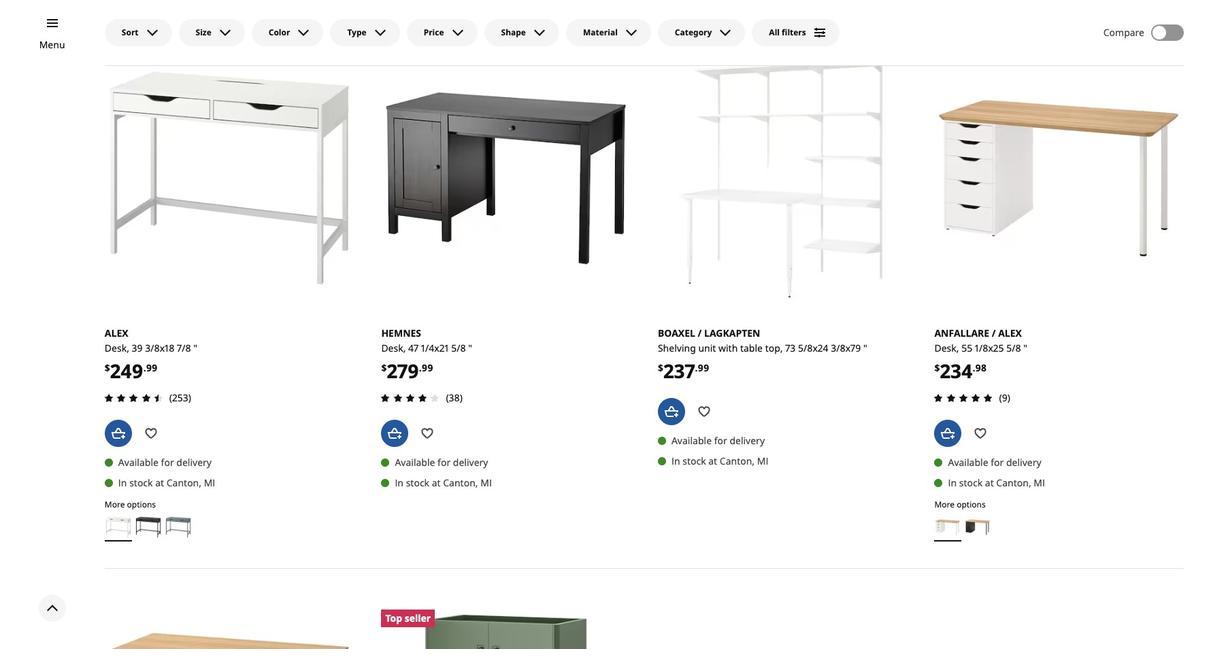 Task type: vqa. For each thing, say whether or not it's contained in the screenshot.
the middle "potted"
no



Task type: describe. For each thing, give the bounding box(es) containing it.
price button
[[407, 19, 478, 46]]

type
[[347, 27, 367, 38]]

stock for 237
[[683, 454, 706, 467]]

1 more options from the left
[[105, 499, 156, 510]]

available for 279
[[395, 456, 435, 469]]

mi for 237
[[758, 454, 769, 467]]

(253)
[[169, 391, 191, 404]]

. inside hemnes desk, 47 1/4x21 5/8 " $ 279 . 99
[[419, 362, 422, 375]]

mi for 279
[[481, 476, 492, 489]]

in stock at canton, mi for 249
[[118, 476, 215, 489]]

/ for 237
[[698, 327, 702, 340]]

top,
[[766, 342, 783, 355]]

1/4x21
[[421, 342, 449, 355]]

anfallare
[[935, 327, 990, 340]]

review: 4.9 out of 5 stars. total reviews: 9 image
[[931, 390, 997, 406]]

top seller
[[386, 612, 431, 625]]

desk, inside anfallare / alex desk, 55 1/8x25 5/8 " $ 234 . 98
[[935, 342, 960, 355]]

canton, for 249
[[167, 476, 202, 489]]

size button
[[179, 19, 245, 46]]

filters
[[782, 27, 807, 38]]

hemnes desk, 47 1/4x21 5/8 " $ 279 . 99
[[381, 327, 473, 384]]

unit
[[699, 342, 716, 355]]

hemnes
[[381, 327, 421, 340]]

boaxel / lagkapten shelving unit with table top, 73 5/8x24 3/8x79 " $ 237 . 99
[[658, 327, 868, 384]]

7/8
[[177, 342, 191, 355]]

2 more from the left
[[935, 499, 955, 510]]

price
[[424, 27, 444, 38]]

in stock at canton, mi for 279
[[395, 476, 492, 489]]

5/8x24
[[799, 342, 829, 355]]

at for 279
[[432, 476, 441, 489]]

material button
[[566, 19, 651, 46]]

in for 237
[[672, 454, 681, 467]]

sort
[[122, 27, 139, 38]]

delivery for 249
[[177, 456, 212, 469]]

$ inside alex desk, 39 3/8x18 7/8 " $ 249 . 99
[[105, 362, 110, 375]]

in stock at canton, mi for 237
[[672, 454, 769, 467]]

1 options from the left
[[127, 499, 156, 510]]

55
[[962, 342, 973, 355]]

sort button
[[105, 19, 172, 46]]

" inside hemnes desk, 47 1/4x21 5/8 " $ 279 . 99
[[469, 342, 473, 355]]

. inside anfallare / alex desk, 55 1/8x25 5/8 " $ 234 . 98
[[973, 362, 976, 375]]

delivery for 279
[[453, 456, 488, 469]]

alex desk, 39 3/8x18 7/8 " $ 249 . 99
[[105, 327, 197, 384]]

menu button
[[39, 37, 65, 52]]

47
[[409, 342, 419, 355]]

for for 249
[[161, 456, 174, 469]]

with
[[719, 342, 738, 355]]

in for 279
[[395, 476, 404, 489]]

seller
[[405, 612, 431, 625]]

for for 279
[[438, 456, 451, 469]]

in for 249
[[118, 476, 127, 489]]

desk, for 279
[[381, 342, 406, 355]]

99 for 279
[[422, 362, 433, 375]]

2 options from the left
[[957, 499, 986, 510]]

available for delivery for 237
[[672, 434, 765, 447]]

lagkapten
[[705, 327, 761, 340]]

category
[[675, 27, 712, 38]]

stock for 279
[[406, 476, 430, 489]]



Task type: locate. For each thing, give the bounding box(es) containing it.
2 desk, from the left
[[381, 342, 406, 355]]

for
[[715, 434, 728, 447], [161, 456, 174, 469], [438, 456, 451, 469], [991, 456, 1004, 469]]

menu
[[39, 38, 65, 51]]

99 inside hemnes desk, 47 1/4x21 5/8 " $ 279 . 99
[[422, 362, 433, 375]]

shape
[[501, 27, 526, 38]]

0 horizontal spatial options
[[127, 499, 156, 510]]

all filters
[[770, 27, 807, 38]]

1 horizontal spatial desk,
[[381, 342, 406, 355]]

alex
[[105, 327, 128, 340], [999, 327, 1023, 340]]

" inside alex desk, 39 3/8x18 7/8 " $ 249 . 99
[[194, 342, 197, 355]]

2 . from the left
[[695, 362, 698, 375]]

"
[[194, 342, 197, 355], [864, 342, 868, 355], [469, 342, 473, 355], [1024, 342, 1028, 355]]

1 horizontal spatial alex
[[999, 327, 1023, 340]]

99 inside "boaxel / lagkapten shelving unit with table top, 73 5/8x24 3/8x79 " $ 237 . 99"
[[698, 362, 710, 375]]

available for delivery
[[672, 434, 765, 447], [118, 456, 212, 469], [395, 456, 488, 469], [949, 456, 1042, 469]]

available for 249
[[118, 456, 159, 469]]

.
[[143, 362, 146, 375], [695, 362, 698, 375], [419, 362, 422, 375], [973, 362, 976, 375]]

desk, down hemnes
[[381, 342, 406, 355]]

3 " from the left
[[469, 342, 473, 355]]

5/8 inside anfallare / alex desk, 55 1/8x25 5/8 " $ 234 . 98
[[1007, 342, 1022, 355]]

alex up 1/8x25
[[999, 327, 1023, 340]]

0 horizontal spatial alex
[[105, 327, 128, 340]]

review: 4 out of 5 stars. total reviews: 38 image
[[377, 390, 443, 406]]

. down shelving
[[695, 362, 698, 375]]

2 alex from the left
[[999, 327, 1023, 340]]

. inside alex desk, 39 3/8x18 7/8 " $ 249 . 99
[[143, 362, 146, 375]]

alex inside anfallare / alex desk, 55 1/8x25 5/8 " $ 234 . 98
[[999, 327, 1023, 340]]

at for 237
[[709, 454, 718, 467]]

. down 3/8x18
[[143, 362, 146, 375]]

color button
[[252, 19, 324, 46]]

compare
[[1104, 26, 1145, 39]]

3 99 from the left
[[422, 362, 433, 375]]

category button
[[658, 19, 746, 46]]

available for delivery for 279
[[395, 456, 488, 469]]

delivery
[[730, 434, 765, 447], [177, 456, 212, 469], [453, 456, 488, 469], [1007, 456, 1042, 469]]

1 $ from the left
[[105, 362, 110, 375]]

alex up '249'
[[105, 327, 128, 340]]

$
[[105, 362, 110, 375], [658, 362, 664, 375], [381, 362, 387, 375], [935, 362, 940, 375]]

2 " from the left
[[864, 342, 868, 355]]

2 more options from the left
[[935, 499, 986, 510]]

desk, left 39
[[105, 342, 129, 355]]

1 / from the left
[[698, 327, 702, 340]]

237
[[664, 358, 695, 384]]

3 desk, from the left
[[935, 342, 960, 355]]

alex inside alex desk, 39 3/8x18 7/8 " $ 249 . 99
[[105, 327, 128, 340]]

desk, for 249
[[105, 342, 129, 355]]

0 horizontal spatial 99
[[146, 362, 158, 375]]

2 $ from the left
[[658, 362, 664, 375]]

" right 1/8x25
[[1024, 342, 1028, 355]]

5/8 right 1/4x21 on the left bottom
[[452, 342, 466, 355]]

" inside anfallare / alex desk, 55 1/8x25 5/8 " $ 234 . 98
[[1024, 342, 1028, 355]]

4 $ from the left
[[935, 362, 940, 375]]

$ inside "boaxel / lagkapten shelving unit with table top, 73 5/8x24 3/8x79 " $ 237 . 99"
[[658, 362, 664, 375]]

$ up review: 4.4 out of 5 stars. total reviews: 253 image
[[105, 362, 110, 375]]

99
[[146, 362, 158, 375], [698, 362, 710, 375], [422, 362, 433, 375]]

0 horizontal spatial more
[[105, 499, 125, 510]]

stock for 249
[[129, 476, 153, 489]]

1 " from the left
[[194, 342, 197, 355]]

73
[[786, 342, 796, 355]]

available for delivery for 249
[[118, 456, 212, 469]]

1 horizontal spatial 5/8
[[1007, 342, 1022, 355]]

more options
[[105, 499, 156, 510], [935, 499, 986, 510]]

1 more from the left
[[105, 499, 125, 510]]

1 5/8 from the left
[[452, 342, 466, 355]]

1 horizontal spatial more options
[[935, 499, 986, 510]]

/ for 234
[[992, 327, 996, 340]]

shelving
[[658, 342, 696, 355]]

1 . from the left
[[143, 362, 146, 375]]

99 down unit
[[698, 362, 710, 375]]

$ inside anfallare / alex desk, 55 1/8x25 5/8 " $ 234 . 98
[[935, 362, 940, 375]]

desk, inside alex desk, 39 3/8x18 7/8 " $ 249 . 99
[[105, 342, 129, 355]]

at
[[709, 454, 718, 467], [155, 476, 164, 489], [432, 476, 441, 489], [986, 476, 994, 489]]

type button
[[330, 19, 400, 46]]

$ down hemnes
[[381, 362, 387, 375]]

at for 249
[[155, 476, 164, 489]]

0 horizontal spatial 5/8
[[452, 342, 466, 355]]

/
[[698, 327, 702, 340], [992, 327, 996, 340]]

" right 1/4x21 on the left bottom
[[469, 342, 473, 355]]

1 horizontal spatial more
[[935, 499, 955, 510]]

material
[[583, 27, 618, 38]]

" right 7/8
[[194, 342, 197, 355]]

. down 1/8x25
[[973, 362, 976, 375]]

279
[[387, 358, 419, 384]]

/ inside anfallare / alex desk, 55 1/8x25 5/8 " $ 234 . 98
[[992, 327, 996, 340]]

39
[[132, 342, 143, 355]]

/ up unit
[[698, 327, 702, 340]]

boaxel
[[658, 327, 696, 340]]

canton, for 279
[[443, 476, 478, 489]]

0 horizontal spatial more options
[[105, 499, 156, 510]]

$ down shelving
[[658, 362, 664, 375]]

5/8
[[452, 342, 466, 355], [1007, 342, 1022, 355]]

5/8 right 1/8x25
[[1007, 342, 1022, 355]]

delivery for 237
[[730, 434, 765, 447]]

2 5/8 from the left
[[1007, 342, 1022, 355]]

stock
[[683, 454, 706, 467], [129, 476, 153, 489], [406, 476, 430, 489], [960, 476, 983, 489]]

" inside "boaxel / lagkapten shelving unit with table top, 73 5/8x24 3/8x79 " $ 237 . 99"
[[864, 342, 868, 355]]

1 99 from the left
[[146, 362, 158, 375]]

(9)
[[1000, 391, 1011, 404]]

3/8x79
[[831, 342, 861, 355]]

234
[[940, 358, 973, 384]]

/ up 1/8x25
[[992, 327, 996, 340]]

anfallare / alex desk, 55 1/8x25 5/8 " $ 234 . 98
[[935, 327, 1028, 384]]

99 down 1/4x21 on the left bottom
[[422, 362, 433, 375]]

desk,
[[105, 342, 129, 355], [381, 342, 406, 355], [935, 342, 960, 355]]

available for 237
[[672, 434, 712, 447]]

249
[[110, 358, 143, 384]]

4 " from the left
[[1024, 342, 1028, 355]]

4 . from the left
[[973, 362, 976, 375]]

1 horizontal spatial 99
[[422, 362, 433, 375]]

0 horizontal spatial desk,
[[105, 342, 129, 355]]

1/8x25
[[975, 342, 1005, 355]]

more
[[105, 499, 125, 510], [935, 499, 955, 510]]

options
[[127, 499, 156, 510], [957, 499, 986, 510]]

2 99 from the left
[[698, 362, 710, 375]]

color
[[269, 27, 290, 38]]

size
[[196, 27, 212, 38]]

desk, inside hemnes desk, 47 1/4x21 5/8 " $ 279 . 99
[[381, 342, 406, 355]]

(38)
[[446, 391, 463, 404]]

99 inside alex desk, 39 3/8x18 7/8 " $ 249 . 99
[[146, 362, 158, 375]]

3 . from the left
[[419, 362, 422, 375]]

1 alex from the left
[[105, 327, 128, 340]]

99 for 249
[[146, 362, 158, 375]]

1 horizontal spatial options
[[957, 499, 986, 510]]

all
[[770, 27, 780, 38]]

2 horizontal spatial desk,
[[935, 342, 960, 355]]

canton,
[[720, 454, 755, 467], [167, 476, 202, 489], [443, 476, 478, 489], [997, 476, 1032, 489]]

for for 237
[[715, 434, 728, 447]]

1 desk, from the left
[[105, 342, 129, 355]]

2 / from the left
[[992, 327, 996, 340]]

. down 1/4x21 on the left bottom
[[419, 362, 422, 375]]

mi for 249
[[204, 476, 215, 489]]

" right 3/8x79
[[864, 342, 868, 355]]

top
[[386, 612, 402, 625]]

in
[[672, 454, 681, 467], [118, 476, 127, 489], [395, 476, 404, 489], [949, 476, 957, 489]]

review: 4.4 out of 5 stars. total reviews: 253 image
[[101, 390, 167, 406]]

shape button
[[484, 19, 560, 46]]

canton, for 237
[[720, 454, 755, 467]]

. inside "boaxel / lagkapten shelving unit with table top, 73 5/8x24 3/8x79 " $ 237 . 99"
[[695, 362, 698, 375]]

mi
[[758, 454, 769, 467], [204, 476, 215, 489], [481, 476, 492, 489], [1034, 476, 1046, 489]]

5/8 inside hemnes desk, 47 1/4x21 5/8 " $ 279 . 99
[[452, 342, 466, 355]]

3 $ from the left
[[381, 362, 387, 375]]

desk, left 55
[[935, 342, 960, 355]]

$ up review: 4.9 out of 5 stars. total reviews: 9 image
[[935, 362, 940, 375]]

0 horizontal spatial /
[[698, 327, 702, 340]]

$ inside hemnes desk, 47 1/4x21 5/8 " $ 279 . 99
[[381, 362, 387, 375]]

2 horizontal spatial 99
[[698, 362, 710, 375]]

3/8x18
[[145, 342, 175, 355]]

/ inside "boaxel / lagkapten shelving unit with table top, 73 5/8x24 3/8x79 " $ 237 . 99"
[[698, 327, 702, 340]]

in stock at canton, mi
[[672, 454, 769, 467], [118, 476, 215, 489], [395, 476, 492, 489], [949, 476, 1046, 489]]

available
[[672, 434, 712, 447], [118, 456, 159, 469], [395, 456, 435, 469], [949, 456, 989, 469]]

99 down 3/8x18
[[146, 362, 158, 375]]

all filters button
[[753, 19, 840, 46]]

98
[[976, 362, 987, 375]]

1 horizontal spatial /
[[992, 327, 996, 340]]

table
[[741, 342, 763, 355]]



